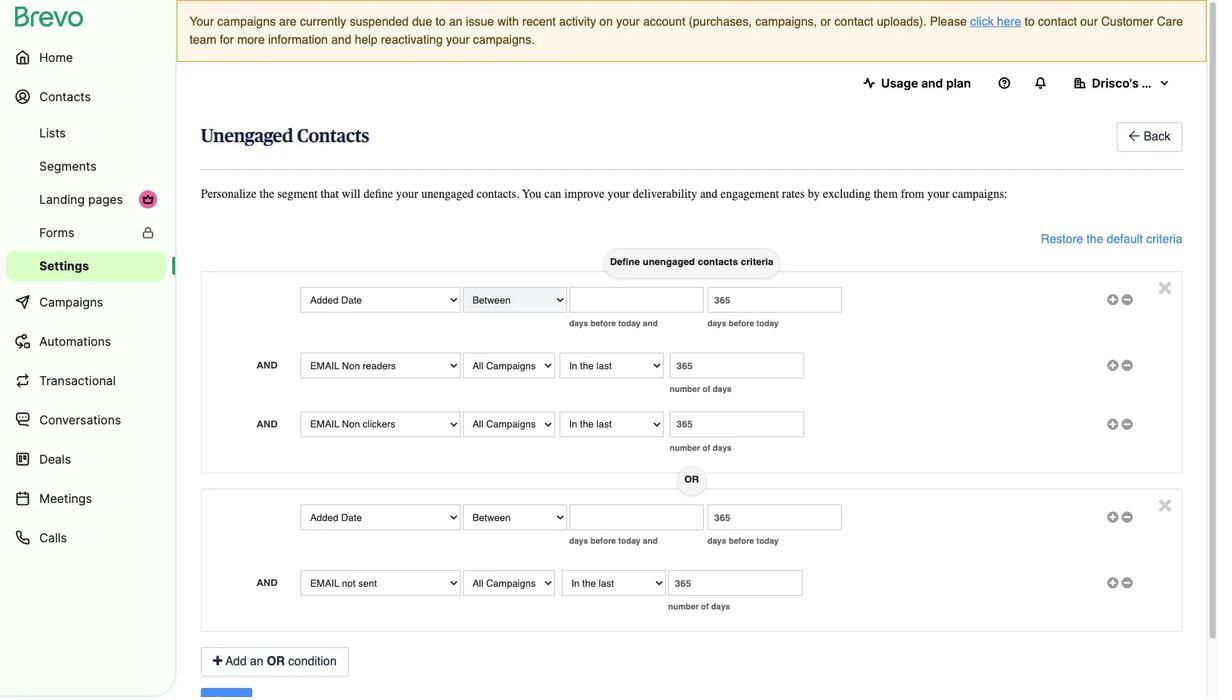 Task type: locate. For each thing, give the bounding box(es) containing it.
None text field
[[707, 287, 842, 313], [670, 353, 804, 379], [707, 505, 842, 530], [707, 287, 842, 313], [670, 353, 804, 379], [707, 505, 842, 530]]

1 horizontal spatial criteria
[[1146, 233, 1183, 247]]

1 vertical spatial × button
[[1158, 490, 1172, 518]]

unengaged inside define unengaged contacts criteria ×
[[643, 256, 695, 268]]

1 vertical spatial an
[[250, 655, 263, 669]]

None text field
[[569, 287, 704, 313], [670, 411, 804, 437], [569, 505, 704, 530], [668, 570, 803, 596], [569, 287, 704, 313], [670, 411, 804, 437], [569, 505, 704, 530], [668, 570, 803, 596]]

0 vertical spatial or
[[684, 474, 699, 485]]

criteria for default
[[1146, 233, 1183, 247]]

1 vertical spatial minus circle image
[[1122, 419, 1133, 429]]

0 vertical spatial contacts
[[39, 89, 91, 104]]

unengaged
[[421, 187, 474, 201], [643, 256, 695, 268]]

× button for unengaged
[[1158, 272, 1172, 300]]

default
[[1107, 233, 1143, 247]]

campaigns:
[[953, 187, 1008, 201]]

drisco's drinks
[[1092, 76, 1179, 91]]

1 horizontal spatial the
[[1087, 233, 1103, 247]]

criteria right default
[[1146, 233, 1183, 247]]

automations link
[[6, 323, 166, 359]]

1 vertical spatial days before today and
[[569, 536, 658, 546]]

unengaged contacts
[[201, 128, 369, 146]]

an left the issue
[[449, 15, 463, 29]]

1 vertical spatial minus circle image
[[1122, 512, 1133, 522]]

number for ×
[[668, 601, 699, 612]]

days
[[569, 318, 588, 329], [707, 318, 726, 329], [713, 384, 732, 394], [713, 442, 732, 453], [569, 536, 588, 546], [707, 536, 726, 546], [711, 601, 730, 612]]

to contact our customer care team for more information and help reactivating your campaigns.
[[190, 15, 1183, 47]]

1 vertical spatial criteria
[[741, 256, 774, 268]]

0 horizontal spatial the
[[260, 187, 274, 201]]

1 horizontal spatial to
[[1025, 15, 1035, 29]]

1 × from the top
[[1158, 272, 1172, 300]]

contacts
[[698, 256, 738, 268]]

restore the default criteria link
[[1041, 231, 1183, 249]]

1 and from the top
[[256, 360, 278, 371]]

an
[[449, 15, 463, 29], [250, 655, 263, 669]]

0 vertical spatial minus circle image
[[1122, 295, 1133, 305]]

0 horizontal spatial to
[[436, 15, 446, 29]]

your right define
[[396, 187, 418, 201]]

minus circle image
[[1122, 295, 1133, 305], [1122, 419, 1133, 429]]

before
[[591, 318, 616, 329], [729, 318, 754, 329], [591, 536, 616, 546], [729, 536, 754, 546]]

1 vertical spatial ×
[[1158, 490, 1172, 518]]

0 vertical spatial days before today
[[707, 318, 779, 329]]

them
[[874, 187, 898, 201]]

usage
[[881, 76, 918, 91]]

minus circle image for ×
[[1122, 578, 1133, 588]]

recent
[[522, 15, 556, 29]]

days before today
[[707, 318, 779, 329], [707, 536, 779, 546]]

your right improve
[[608, 187, 630, 201]]

criteria inside define unengaged contacts criteria ×
[[741, 256, 774, 268]]

the for personalize
[[260, 187, 274, 201]]

1 days before today from the top
[[707, 318, 779, 329]]

0 vertical spatial minus circle image
[[1122, 360, 1133, 370]]

0 horizontal spatial or
[[267, 655, 285, 669]]

number of days for unengaged
[[670, 384, 732, 394]]

1 vertical spatial days before today
[[707, 536, 779, 546]]

meetings
[[39, 491, 92, 506]]

2 contact from the left
[[1038, 15, 1077, 29]]

0 horizontal spatial an
[[250, 655, 263, 669]]

3 plus circle image from the top
[[1107, 512, 1119, 522]]

3 minus circle image from the top
[[1122, 578, 1133, 588]]

1 to from the left
[[436, 15, 446, 29]]

contacts link
[[6, 79, 166, 115]]

deliverability
[[633, 187, 697, 201]]

customer
[[1101, 15, 1154, 29]]

0 vertical spatial unengaged
[[421, 187, 474, 201]]

0 vertical spatial criteria
[[1146, 233, 1183, 247]]

the for restore
[[1087, 233, 1103, 247]]

will
[[342, 187, 361, 201]]

plus circle image
[[1107, 360, 1119, 370]]

of
[[703, 384, 710, 394], [703, 442, 710, 453], [701, 601, 709, 612]]

for
[[220, 33, 234, 47]]

0 vertical spatial days before today and
[[569, 318, 658, 329]]

0 horizontal spatial contact
[[835, 15, 874, 29]]

drisco's drinks button
[[1062, 68, 1183, 98]]

× inside define unengaged contacts criteria ×
[[1158, 272, 1172, 300]]

minus circle image
[[1122, 360, 1133, 370], [1122, 512, 1133, 522], [1122, 578, 1133, 588]]

1 days before today and from the top
[[569, 318, 658, 329]]

account
[[643, 15, 685, 29]]

contacts up the that
[[297, 128, 369, 146]]

0 vertical spatial ×
[[1158, 272, 1172, 300]]

home
[[39, 50, 73, 65]]

help
[[355, 33, 378, 47]]

days before today and for unengaged
[[569, 318, 658, 329]]

days before today for unengaged
[[707, 318, 779, 329]]

× button
[[1158, 272, 1172, 300], [1158, 490, 1172, 518]]

add
[[225, 655, 247, 669]]

landing pages
[[39, 192, 123, 207]]

the
[[260, 187, 274, 201], [1087, 233, 1103, 247]]

campaigns.
[[473, 33, 535, 47]]

and inside button
[[921, 76, 943, 91]]

contact right the or
[[835, 15, 874, 29]]

contact
[[835, 15, 874, 29], [1038, 15, 1077, 29]]

or inside or ×
[[684, 474, 699, 485]]

0 vertical spatial number of days
[[670, 384, 732, 394]]

4 plus circle image from the top
[[1107, 578, 1119, 588]]

2 vertical spatial minus circle image
[[1122, 578, 1133, 588]]

pages
[[88, 192, 123, 207]]

drisco's
[[1092, 76, 1139, 91]]

1 vertical spatial contacts
[[297, 128, 369, 146]]

to right the due
[[436, 15, 446, 29]]

0 vertical spatial and
[[256, 360, 278, 371]]

rates
[[782, 187, 805, 201]]

0 vertical spatial of
[[703, 384, 710, 394]]

and for ×
[[256, 577, 278, 589]]

contacts.
[[477, 187, 519, 201]]

0 vertical spatial number
[[670, 384, 700, 394]]

0 vertical spatial × button
[[1158, 272, 1172, 300]]

3 and from the top
[[256, 577, 278, 589]]

to
[[436, 15, 446, 29], [1025, 15, 1035, 29]]

an right add
[[250, 655, 263, 669]]

2 × button from the top
[[1158, 490, 1172, 518]]

to right 'here'
[[1025, 15, 1035, 29]]

2 vertical spatial of
[[701, 601, 709, 612]]

contact left our
[[1038, 15, 1077, 29]]

criteria
[[1146, 233, 1183, 247], [741, 256, 774, 268]]

2 days before today from the top
[[707, 536, 779, 546]]

define unengaged contacts criteria ×
[[610, 256, 1172, 300]]

unengaged right define
[[643, 256, 695, 268]]

days before today and
[[569, 318, 658, 329], [569, 536, 658, 546]]

unengaged left contacts.
[[421, 187, 474, 201]]

1 vertical spatial the
[[1087, 233, 1103, 247]]

1 × button from the top
[[1158, 272, 1172, 300]]

contacts
[[39, 89, 91, 104], [297, 128, 369, 146]]

suspended
[[350, 15, 409, 29]]

1 plus circle image from the top
[[1107, 295, 1119, 305]]

click here link
[[970, 15, 1021, 29]]

1 horizontal spatial or
[[684, 474, 699, 485]]

your inside to contact our customer care team for more information and help reactivating your campaigns.
[[446, 33, 470, 47]]

2 vertical spatial and
[[256, 577, 278, 589]]

criteria right the 'contacts'
[[741, 256, 774, 268]]

the left the segment
[[260, 187, 274, 201]]

2 vertical spatial number of days
[[668, 601, 730, 612]]

left___rvooi image
[[142, 193, 154, 205]]

2 and from the top
[[256, 418, 278, 430]]

2 days before today and from the top
[[569, 536, 658, 546]]

transactional link
[[6, 362, 166, 399]]

restore
[[1041, 233, 1083, 247]]

usage and plan button
[[851, 68, 983, 98]]

2 vertical spatial number
[[668, 601, 699, 612]]

and
[[331, 33, 351, 47], [921, 76, 943, 91], [700, 187, 718, 201], [643, 318, 658, 329], [643, 536, 658, 546]]

0 horizontal spatial criteria
[[741, 256, 774, 268]]

2 × from the top
[[1158, 490, 1172, 518]]

×
[[1158, 272, 1172, 300], [1158, 490, 1172, 518]]

1 vertical spatial unengaged
[[643, 256, 695, 268]]

2 to from the left
[[1025, 15, 1035, 29]]

0 horizontal spatial contacts
[[39, 89, 91, 104]]

1 horizontal spatial contact
[[1038, 15, 1077, 29]]

your down the issue
[[446, 33, 470, 47]]

excluding
[[823, 187, 871, 201]]

care
[[1157, 15, 1183, 29]]

issue
[[466, 15, 494, 29]]

number
[[670, 384, 700, 394], [670, 442, 700, 453], [668, 601, 699, 612]]

the left default
[[1087, 233, 1103, 247]]

1 vertical spatial and
[[256, 418, 278, 430]]

1 minus circle image from the top
[[1122, 360, 1133, 370]]

campaigns
[[39, 295, 103, 310]]

contacts up lists
[[39, 89, 91, 104]]

plus circle image
[[1107, 295, 1119, 305], [1107, 419, 1119, 429], [1107, 512, 1119, 522], [1107, 578, 1119, 588]]

activity
[[559, 15, 596, 29]]

1 horizontal spatial unengaged
[[643, 256, 695, 268]]

improve
[[564, 187, 605, 201]]

1 vertical spatial of
[[703, 442, 710, 453]]

0 vertical spatial the
[[260, 187, 274, 201]]

lists
[[39, 125, 66, 140]]

landing
[[39, 192, 85, 207]]

minus circle image for unengaged
[[1122, 360, 1133, 370]]

0 vertical spatial an
[[449, 15, 463, 29]]



Task type: describe. For each thing, give the bounding box(es) containing it.
deals link
[[6, 441, 166, 477]]

or
[[820, 15, 831, 29]]

calls link
[[6, 520, 166, 556]]

× inside or ×
[[1158, 490, 1172, 518]]

of for ×
[[701, 601, 709, 612]]

days before today and for ×
[[569, 536, 658, 546]]

plus image
[[213, 655, 222, 667]]

are
[[279, 15, 297, 29]]

our
[[1080, 15, 1098, 29]]

segment
[[277, 187, 318, 201]]

automations
[[39, 334, 111, 349]]

currently
[[300, 15, 346, 29]]

contact inside to contact our customer care team for more information and help reactivating your campaigns.
[[1038, 15, 1077, 29]]

number of days for ×
[[668, 601, 730, 612]]

left___rvooi image
[[142, 227, 154, 239]]

please
[[930, 15, 967, 29]]

more
[[237, 33, 265, 47]]

can
[[545, 187, 561, 201]]

1 horizontal spatial an
[[449, 15, 463, 29]]

segments
[[39, 159, 97, 174]]

forms
[[39, 225, 74, 240]]

campaigns link
[[6, 284, 166, 320]]

information
[[268, 33, 328, 47]]

here
[[997, 15, 1021, 29]]

to inside to contact our customer care team for more information and help reactivating your campaigns.
[[1025, 15, 1035, 29]]

settings link
[[6, 251, 166, 281]]

2 minus circle image from the top
[[1122, 419, 1133, 429]]

deals
[[39, 452, 71, 467]]

your right from
[[927, 187, 950, 201]]

1 minus circle image from the top
[[1122, 295, 1133, 305]]

meetings link
[[6, 480, 166, 517]]

(purchases,
[[689, 15, 752, 29]]

back
[[1144, 130, 1171, 143]]

click
[[970, 15, 994, 29]]

and for unengaged
[[256, 360, 278, 371]]

lists link
[[6, 118, 166, 148]]

from
[[901, 187, 924, 201]]

due
[[412, 15, 432, 29]]

1 horizontal spatial contacts
[[297, 128, 369, 146]]

team
[[190, 33, 216, 47]]

of for unengaged
[[703, 384, 710, 394]]

uploads).
[[877, 15, 927, 29]]

forms link
[[6, 217, 166, 248]]

plan
[[946, 76, 971, 91]]

1 vertical spatial number of days
[[670, 442, 732, 453]]

your right on at the top of the page
[[616, 15, 640, 29]]

reactivating
[[381, 33, 443, 47]]

2 minus circle image from the top
[[1122, 512, 1133, 522]]

drinks
[[1142, 76, 1179, 91]]

or ×
[[684, 474, 1172, 518]]

0 horizontal spatial unengaged
[[421, 187, 474, 201]]

personalize
[[201, 187, 257, 201]]

landing pages link
[[6, 184, 166, 214]]

2 plus circle image from the top
[[1107, 419, 1119, 429]]

with
[[497, 15, 519, 29]]

1 contact from the left
[[835, 15, 874, 29]]

add an or condition
[[222, 655, 337, 669]]

that
[[321, 187, 339, 201]]

define
[[610, 256, 640, 268]]

conversations link
[[6, 402, 166, 438]]

settings
[[39, 258, 89, 273]]

restore the default criteria
[[1041, 233, 1183, 247]]

condition
[[288, 655, 337, 669]]

engagement
[[721, 187, 779, 201]]

on
[[599, 15, 613, 29]]

criteria for contacts
[[741, 256, 774, 268]]

number for unengaged
[[670, 384, 700, 394]]

1 vertical spatial number
[[670, 442, 700, 453]]

days before today for ×
[[707, 536, 779, 546]]

calls
[[39, 530, 67, 545]]

usage and plan
[[881, 76, 971, 91]]

your
[[190, 15, 214, 29]]

define
[[364, 187, 393, 201]]

home link
[[6, 39, 166, 76]]

campaigns
[[217, 15, 276, 29]]

personalize the segment that will define your unengaged contacts. you can improve your deliverability and engagement rates by excluding them from your campaigns:
[[201, 187, 1008, 201]]

transactional
[[39, 373, 116, 388]]

1 vertical spatial or
[[267, 655, 285, 669]]

× button for ×
[[1158, 490, 1172, 518]]

and inside to contact our customer care team for more information and help reactivating your campaigns.
[[331, 33, 351, 47]]

unengaged
[[201, 128, 293, 146]]

back button
[[1117, 122, 1183, 152]]

you
[[522, 187, 542, 201]]

by
[[808, 187, 820, 201]]

conversations
[[39, 412, 121, 427]]

segments link
[[6, 151, 166, 181]]

your campaigns are currently suspended due to an issue with recent activity on your account (purchases, campaigns, or contact uploads). please click here
[[190, 15, 1021, 29]]



Task type: vqa. For each thing, say whether or not it's contained in the screenshot.
the to the top
yes



